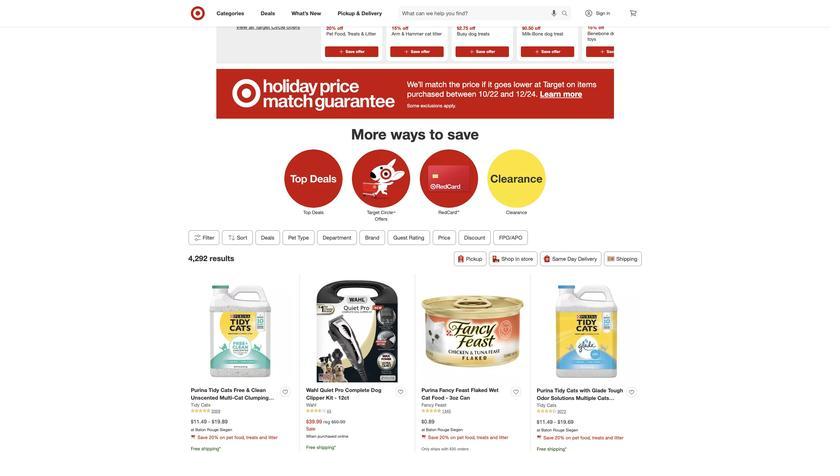 Task type: describe. For each thing, give the bounding box(es) containing it.
shipping for $11.49 - $19.89
[[201, 446, 219, 452]]

only
[[422, 447, 430, 452]]

pickup & delivery
[[338, 10, 382, 16]]

wahl for wahl
[[306, 402, 317, 408]]

cat inside purina tidy cats free & clean unscented multi-cat clumping litter
[[234, 395, 243, 401]]

1 horizontal spatial offers
[[287, 24, 300, 30]]

save down 15% off benebone dog chew toys
[[607, 49, 616, 54]]

for
[[264, 5, 280, 20]]

and inside 'we'll match the price if it goes lower at target on items purchased between 10/22 and 12/24.'
[[501, 89, 514, 99]]

can
[[460, 395, 470, 401]]

to
[[430, 125, 444, 143]]

3072 link
[[537, 409, 640, 415]]

circle™
[[381, 210, 396, 215]]

redcard™
[[439, 210, 460, 215]]

save up ships
[[428, 435, 439, 440]]

$50.99
[[332, 419, 346, 425]]

save offer button for hammer
[[390, 47, 444, 57]]

top deals
[[303, 210, 324, 215]]

quiet
[[320, 387, 334, 394]]

offer for treats
[[486, 49, 495, 54]]

and for purina tidy cats free & clean unscented multi-cat clumping litter
[[259, 435, 267, 440]]

$11.49 for $11.49 - $19.69
[[537, 419, 553, 425]]

save down $2.75 off busy dog treats
[[476, 49, 485, 54]]

- inside $11.49 - $19.69 at baton rouge siegen
[[555, 419, 557, 425]]

$39.99 reg $50.99 sale when purchased online
[[306, 418, 349, 439]]

save 20% on pet food, treats and litter for $19.69
[[544, 435, 624, 441]]

results
[[210, 254, 234, 263]]

3072
[[558, 409, 567, 414]]

10/22
[[479, 89, 499, 99]]

ways
[[391, 125, 426, 143]]

what's new link
[[286, 6, 330, 21]]

save 20% on pet food, treats and litter for $19.89
[[198, 435, 278, 440]]

multi-
[[220, 395, 234, 401]]

20% off pet food, treats & litter
[[326, 25, 376, 37]]

0 horizontal spatial fancy
[[422, 402, 434, 408]]

purina tidy cats free & clean unscented multi-cat clumping litter
[[191, 387, 269, 409]]

between
[[446, 89, 477, 99]]

store
[[521, 256, 533, 262]]

delivery for same day delivery
[[578, 256, 598, 262]]

litter for purina tidy cats free & clean unscented multi-cat clumping litter
[[269, 435, 278, 440]]

purina tidy cats free & clean unscented multi-cat clumping litter link
[[191, 387, 278, 409]]

pet for $19.69
[[573, 435, 579, 441]]

wet
[[489, 387, 499, 394]]

tidy inside the purina tidy cats with glade tough odor solutions multiple cats clumping litter
[[555, 387, 565, 394]]

free for purina tidy cats free & clean unscented multi-cat clumping litter
[[191, 446, 200, 452]]

free inside purina tidy cats free & clean unscented multi-cat clumping litter
[[234, 387, 245, 394]]

department
[[323, 234, 351, 241]]

flaked
[[471, 387, 488, 394]]

more
[[564, 89, 583, 99]]

save
[[448, 125, 479, 143]]

clearance
[[506, 210, 527, 215]]

baton for $11.49 - $19.89
[[195, 427, 206, 432]]

pickup for pickup & delivery
[[338, 10, 355, 16]]

orders
[[457, 447, 469, 452]]

feast inside purina fancy feast flaked wet cat food - 3oz can
[[456, 387, 470, 394]]

wahl for wahl quiet pro complete dog clipper kit - 12ct
[[306, 387, 319, 394]]

$2.75
[[457, 25, 468, 31]]

on for purina fancy feast flaked wet cat food - 3oz can
[[451, 435, 456, 440]]

tidy inside purina tidy cats free & clean unscented multi-cat clumping litter
[[209, 387, 219, 394]]

shop
[[502, 256, 514, 262]]

tidy down odor at the right
[[537, 402, 546, 408]]

& inside 15% off arm & hammer cat litter
[[402, 31, 405, 37]]

view all target circle offers
[[236, 24, 300, 30]]

deals link
[[255, 6, 283, 21]]

glade
[[592, 387, 607, 394]]

food, for $19.89
[[235, 435, 245, 440]]

* for $11.49 - $19.89
[[219, 446, 221, 452]]

deals button
[[255, 230, 280, 245]]

tidy cats link for clumping
[[537, 402, 557, 409]]

offer for chew
[[617, 49, 626, 54]]

offer for treats
[[356, 49, 365, 54]]

rouge for $11.49 - $19.89
[[207, 427, 219, 432]]

offers
[[375, 216, 388, 222]]

target holiday price match guarantee image
[[216, 69, 614, 119]]

1345
[[442, 409, 451, 414]]

goes
[[495, 80, 512, 89]]

$2.75 off busy dog treats
[[457, 25, 490, 37]]

guest
[[393, 234, 408, 241]]

some exclusions apply.
[[407, 103, 456, 108]]

busy
[[457, 31, 467, 37]]

circle inside target circle offers for pets
[[271, 0, 304, 6]]

on for purina tidy cats free & clean unscented multi-cat clumping litter
[[220, 435, 225, 440]]

shop in store button
[[489, 252, 538, 266]]

save offer button for dog
[[521, 47, 574, 57]]

search
[[559, 10, 575, 17]]

$35
[[450, 447, 456, 452]]

& inside purina tidy cats free & clean unscented multi-cat clumping litter
[[246, 387, 250, 394]]

if
[[482, 80, 486, 89]]

3oz
[[450, 395, 459, 401]]

sign
[[596, 10, 606, 16]]

in for sign
[[607, 10, 611, 16]]

1 vertical spatial with
[[442, 447, 449, 452]]

clearance link
[[483, 148, 551, 216]]

12ct
[[338, 395, 349, 401]]

more ways to save
[[351, 125, 479, 143]]

shipping button
[[604, 252, 642, 266]]

sort button
[[222, 230, 253, 245]]

4,292 results
[[189, 254, 234, 263]]

view
[[236, 24, 247, 30]]

price
[[462, 80, 480, 89]]

treat
[[554, 31, 564, 37]]

sign in link
[[579, 6, 621, 21]]

brand button
[[360, 230, 385, 245]]

at inside $11.49 - $19.69 at baton rouge siegen
[[537, 428, 541, 433]]

exclusions
[[421, 103, 443, 108]]

litter for purina fancy feast flaked wet cat food - 3oz can
[[499, 435, 508, 440]]

dog for treats
[[469, 31, 477, 37]]

save offer button for chew
[[586, 47, 640, 57]]

deals for deals button
[[261, 234, 274, 241]]

unscented
[[191, 395, 218, 401]]

$11.49 for $11.49 - $19.89
[[191, 418, 207, 425]]

tidy cats link for litter
[[191, 402, 211, 408]]

purina for odor
[[537, 387, 553, 394]]

save down hammer
[[411, 49, 420, 54]]

cats inside purina tidy cats free & clean unscented multi-cat clumping litter
[[221, 387, 232, 394]]

sale
[[306, 426, 315, 432]]

toys
[[588, 36, 596, 42]]

siegen for $11.49 - $19.69
[[566, 428, 578, 433]]

pet inside 20% off pet food, treats & litter
[[326, 31, 333, 37]]

top deals link
[[280, 148, 348, 216]]

categories link
[[211, 6, 253, 21]]

$19.69
[[558, 419, 574, 425]]

save down $11.49 - $19.69 at baton rouge siegen
[[544, 435, 554, 441]]

2059
[[212, 409, 220, 414]]

15% off benebone dog chew toys
[[588, 25, 631, 42]]

* for $11.49 - $19.69
[[565, 446, 567, 452]]

department button
[[317, 230, 357, 245]]

pickup button
[[454, 252, 487, 266]]

pet type
[[288, 234, 309, 241]]

save down treats
[[346, 49, 355, 54]]

treats for purina tidy cats with glade tough odor solutions multiple cats clumping litter
[[593, 435, 604, 441]]

brand
[[365, 234, 380, 241]]

litter for purina tidy cats with glade tough odor solutions multiple cats clumping litter
[[615, 435, 624, 441]]

type
[[298, 234, 309, 241]]

offer for hammer
[[421, 49, 430, 54]]

pet inside button
[[288, 234, 296, 241]]

on inside 'we'll match the price if it goes lower at target on items purchased between 10/22 and 12/24.'
[[567, 80, 576, 89]]

shop in store
[[502, 256, 533, 262]]

off for arm
[[403, 25, 408, 31]]

target inside target circle offers for pets
[[232, 0, 268, 6]]

target right all
[[255, 24, 270, 30]]

offer for dog
[[552, 49, 561, 54]]

at inside $0.89 at baton rouge siegen
[[422, 427, 425, 432]]

filter
[[203, 234, 214, 241]]

discount button
[[459, 230, 491, 245]]

purchased inside $39.99 reg $50.99 sale when purchased online
[[318, 434, 337, 439]]

rating
[[409, 234, 424, 241]]

save down '$11.49 - $19.89 at baton rouge siegen'
[[198, 435, 208, 440]]

guest rating
[[393, 234, 424, 241]]

ships
[[431, 447, 440, 452]]

dog inside the $0.50 off milk-bone dog treat
[[545, 31, 553, 37]]

free shipping * for $39.99
[[306, 445, 336, 450]]

offers inside target circle offers for pets
[[228, 5, 261, 20]]

cats down glade
[[598, 395, 610, 401]]

off for pet
[[337, 25, 343, 31]]

treats for purina fancy feast flaked wet cat food - 3oz can
[[477, 435, 489, 440]]

fancy inside purina fancy feast flaked wet cat food - 3oz can
[[440, 387, 454, 394]]

save offer for treats
[[476, 49, 495, 54]]

only ships with $35 orders
[[422, 447, 469, 452]]

- inside wahl quiet pro complete dog clipper kit - 12ct
[[335, 395, 337, 401]]

save offer for hammer
[[411, 49, 430, 54]]

top
[[303, 210, 311, 215]]

fancy feast link
[[422, 402, 447, 408]]

fpo/apo button
[[494, 230, 528, 245]]



Task type: vqa. For each thing, say whether or not it's contained in the screenshot.
Only ships with $35 orders
yes



Task type: locate. For each thing, give the bounding box(es) containing it.
& right treats
[[361, 31, 364, 37]]

1 horizontal spatial *
[[335, 445, 336, 450]]

0 vertical spatial pet
[[326, 31, 333, 37]]

tidy cats for litter
[[191, 402, 211, 408]]

cats down odor at the right
[[547, 402, 557, 408]]

same
[[553, 256, 566, 262]]

wahl quiet pro complete dog clipper kit - 12ct link
[[306, 387, 393, 402]]

what's
[[292, 10, 309, 16]]

15% up arm at the left top of the page
[[392, 25, 401, 31]]

save offer down treats
[[346, 49, 365, 54]]

off up bone
[[535, 25, 541, 31]]

treats
[[478, 31, 490, 37], [246, 435, 258, 440], [477, 435, 489, 440], [593, 435, 604, 441]]

dog right busy
[[469, 31, 477, 37]]

5 save offer from the left
[[607, 49, 626, 54]]

3 save offer button from the left
[[456, 47, 509, 57]]

1 horizontal spatial free shipping *
[[306, 445, 336, 450]]

apply.
[[444, 103, 456, 108]]

0 vertical spatial in
[[607, 10, 611, 16]]

off inside 15% off arm & hammer cat litter
[[403, 25, 408, 31]]

1 save offer button from the left
[[325, 47, 378, 57]]

20% for purina tidy cats with glade tough odor solutions multiple cats clumping litter
[[555, 435, 565, 441]]

1 vertical spatial delivery
[[578, 256, 598, 262]]

what's new
[[292, 10, 321, 16]]

save offer down treat
[[542, 49, 561, 54]]

0 vertical spatial pickup
[[338, 10, 355, 16]]

save 20% on pet food, treats and litter down $19.69 on the right of page
[[544, 435, 624, 441]]

filter button
[[189, 230, 219, 245]]

deals for deals link
[[261, 10, 275, 16]]

fancy
[[440, 387, 454, 394], [422, 402, 434, 408]]

pet left 'food,'
[[326, 31, 333, 37]]

1 horizontal spatial delivery
[[578, 256, 598, 262]]

delivery inside button
[[578, 256, 598, 262]]

pickup up 20% off pet food, treats & litter at top
[[338, 10, 355, 16]]

1 horizontal spatial pet
[[457, 435, 464, 440]]

deals
[[261, 10, 275, 16], [312, 210, 324, 215], [261, 234, 274, 241]]

1 horizontal spatial in
[[607, 10, 611, 16]]

rouge inside $11.49 - $19.69 at baton rouge siegen
[[553, 428, 565, 433]]

0 vertical spatial wahl
[[306, 387, 319, 394]]

0 horizontal spatial delivery
[[362, 10, 382, 16]]

free shipping * for $11.49 - $19.69
[[537, 446, 567, 452]]

siegen inside '$11.49 - $19.89 at baton rouge siegen'
[[220, 427, 232, 432]]

0 vertical spatial offers
[[228, 5, 261, 20]]

* down $11.49 - $19.69 at baton rouge siegen
[[565, 446, 567, 452]]

multiple
[[576, 395, 596, 401]]

off
[[599, 25, 604, 30], [337, 25, 343, 31], [403, 25, 408, 31], [470, 25, 475, 31], [535, 25, 541, 31]]

offers up view on the left top of the page
[[228, 5, 261, 20]]

pet down $19.69 on the right of page
[[573, 435, 579, 441]]

0 vertical spatial circle
[[271, 0, 304, 6]]

siegen inside $0.89 at baton rouge siegen
[[451, 427, 463, 432]]

0 horizontal spatial in
[[516, 256, 520, 262]]

off for benebone
[[599, 25, 604, 30]]

2 horizontal spatial purina
[[537, 387, 553, 394]]

learn
[[540, 89, 561, 99]]

delivery up 20% off pet food, treats & litter at top
[[362, 10, 382, 16]]

1 horizontal spatial $11.49
[[537, 419, 553, 425]]

save 20% on pet food, treats and litter down $19.89
[[198, 435, 278, 440]]

purina up unscented
[[191, 387, 207, 394]]

2 horizontal spatial siegen
[[566, 428, 578, 433]]

free shipping * down when
[[306, 445, 336, 450]]

0 horizontal spatial $11.49
[[191, 418, 207, 425]]

litter
[[365, 31, 376, 37], [191, 402, 204, 409], [563, 402, 576, 409]]

wahl down the clipper in the left of the page
[[306, 402, 317, 408]]

$19.89
[[212, 418, 228, 425]]

pickup for pickup
[[466, 256, 483, 262]]

on up $35
[[451, 435, 456, 440]]

0 horizontal spatial purina
[[191, 387, 207, 394]]

0 horizontal spatial with
[[442, 447, 449, 452]]

save 20% on pet food, treats and litter for baton
[[428, 435, 508, 440]]

siegen up $35
[[451, 427, 463, 432]]

purchased up the some exclusions apply.
[[407, 89, 444, 99]]

pet for $19.89
[[226, 435, 233, 440]]

shipping down $39.99 reg $50.99 sale when purchased online
[[317, 445, 335, 450]]

fancy up 3oz
[[440, 387, 454, 394]]

and for purina tidy cats with glade tough odor solutions multiple cats clumping litter
[[606, 435, 613, 441]]

0 horizontal spatial tidy cats
[[191, 402, 211, 408]]

tidy down unscented
[[191, 402, 200, 408]]

1 horizontal spatial pickup
[[466, 256, 483, 262]]

$0.50
[[522, 25, 534, 31]]

wahl link
[[306, 402, 317, 408]]

1 cat from the left
[[234, 395, 243, 401]]

2 horizontal spatial shipping
[[548, 446, 565, 452]]

baton down odor at the right
[[542, 428, 552, 433]]

0 vertical spatial clumping
[[245, 395, 269, 401]]

pickup down the discount button at bottom
[[466, 256, 483, 262]]

same day delivery button
[[540, 252, 602, 266]]

0 horizontal spatial offers
[[228, 5, 261, 20]]

pet down $19.89
[[226, 435, 233, 440]]

in inside shop in store button
[[516, 256, 520, 262]]

5 save offer button from the left
[[586, 47, 640, 57]]

- right kit
[[335, 395, 337, 401]]

target up offers
[[367, 210, 380, 215]]

1 vertical spatial pickup
[[466, 256, 483, 262]]

save down bone
[[542, 49, 551, 54]]

save offer button down bone
[[521, 47, 574, 57]]

1 wahl from the top
[[306, 387, 319, 394]]

2 horizontal spatial baton
[[542, 428, 552, 433]]

arm
[[392, 31, 400, 37]]

$11.49 left $19.69 on the right of page
[[537, 419, 553, 425]]

rouge inside $0.89 at baton rouge siegen
[[438, 427, 450, 432]]

save offer for treats
[[346, 49, 365, 54]]

purina inside purina fancy feast flaked wet cat food - 3oz can
[[422, 387, 438, 394]]

- left 3oz
[[446, 395, 448, 401]]

wahl inside wahl quiet pro complete dog clipper kit - 12ct
[[306, 387, 319, 394]]

1 horizontal spatial fancy
[[440, 387, 454, 394]]

off right $2.75
[[470, 25, 475, 31]]

online
[[338, 434, 349, 439]]

off up "benebone"
[[599, 25, 604, 30]]

free shipping * for $11.49 - $19.89
[[191, 446, 221, 452]]

purina inside the purina tidy cats with glade tough odor solutions multiple cats clumping litter
[[537, 387, 553, 394]]

off inside $2.75 off busy dog treats
[[470, 25, 475, 31]]

1 vertical spatial clumping
[[537, 402, 561, 409]]

0 vertical spatial purchased
[[407, 89, 444, 99]]

free for wahl quiet pro complete dog clipper kit - 12ct
[[306, 445, 316, 450]]

and
[[501, 89, 514, 99], [259, 435, 267, 440], [490, 435, 498, 440], [606, 435, 613, 441]]

1 horizontal spatial purchased
[[407, 89, 444, 99]]

food, for baton
[[465, 435, 476, 440]]

0 horizontal spatial feast
[[435, 402, 447, 408]]

20% for purina fancy feast flaked wet cat food - 3oz can
[[440, 435, 449, 440]]

- inside purina fancy feast flaked wet cat food - 3oz can
[[446, 395, 448, 401]]

1 horizontal spatial baton
[[426, 427, 437, 432]]

0 horizontal spatial purchased
[[318, 434, 337, 439]]

&
[[357, 10, 360, 16], [361, 31, 364, 37], [402, 31, 405, 37], [246, 387, 250, 394]]

20% inside 20% off pet food, treats & litter
[[326, 25, 336, 31]]

pet type button
[[283, 230, 315, 245]]

1 horizontal spatial food,
[[465, 435, 476, 440]]

1 vertical spatial purchased
[[318, 434, 337, 439]]

litter inside 15% off arm & hammer cat litter
[[433, 31, 442, 37]]

$11.49 inside $11.49 - $19.69 at baton rouge siegen
[[537, 419, 553, 425]]

litter down unscented
[[191, 402, 204, 409]]

deals inside button
[[261, 234, 274, 241]]

$11.49 - $19.69 at baton rouge siegen
[[537, 419, 578, 433]]

in for shop
[[516, 256, 520, 262]]

we'll match the price if it goes lower at target on items purchased between 10/22 and 12/24.
[[407, 80, 597, 99]]

1 horizontal spatial rouge
[[438, 427, 450, 432]]

deals right the sort
[[261, 234, 274, 241]]

delivery right day
[[578, 256, 598, 262]]

0 vertical spatial delivery
[[362, 10, 382, 16]]

treats down 'what can we help you find? suggestions appear below' search box at the top
[[478, 31, 490, 37]]

1 horizontal spatial shipping
[[317, 445, 335, 450]]

dog left chew
[[611, 31, 619, 36]]

dog inside $2.75 off busy dog treats
[[469, 31, 477, 37]]

3 save offer from the left
[[476, 49, 495, 54]]

offers
[[228, 5, 261, 20], [287, 24, 300, 30]]

purina for food
[[422, 387, 438, 394]]

4 save offer button from the left
[[521, 47, 574, 57]]

off inside the $0.50 off milk-bone dog treat
[[535, 25, 541, 31]]

siegen for $11.49 - $19.89
[[220, 427, 232, 432]]

0 horizontal spatial shipping
[[201, 446, 219, 452]]

5 offer from the left
[[617, 49, 626, 54]]

purchased inside 'we'll match the price if it goes lower at target on items purchased between 10/22 and 12/24.'
[[407, 89, 444, 99]]

free for purina tidy cats with glade tough odor solutions multiple cats clumping litter
[[537, 446, 546, 452]]

rouge inside '$11.49 - $19.89 at baton rouge siegen'
[[207, 427, 219, 432]]

discount
[[464, 234, 485, 241]]

save offer button for treats
[[325, 47, 378, 57]]

2 offer from the left
[[421, 49, 430, 54]]

4 offer from the left
[[552, 49, 561, 54]]

off for busy
[[470, 25, 475, 31]]

15% off arm & hammer cat litter
[[392, 25, 442, 37]]

purina fancy feast flaked wet cat food - 3oz can image
[[422, 281, 524, 383], [422, 281, 524, 383]]

15% inside 15% off benebone dog chew toys
[[588, 25, 597, 30]]

2 horizontal spatial save 20% on pet food, treats and litter
[[544, 435, 624, 441]]

items
[[578, 80, 597, 89]]

with up multiple
[[580, 387, 591, 394]]

bone
[[532, 31, 543, 37]]

treats
[[348, 31, 360, 37]]

tidy up solutions
[[555, 387, 565, 394]]

tidy cats for clumping
[[537, 402, 557, 408]]

shipping for $39.99
[[317, 445, 335, 450]]

2 vertical spatial deals
[[261, 234, 274, 241]]

delivery for pickup & delivery
[[362, 10, 382, 16]]

in right the sign
[[607, 10, 611, 16]]

2 save offer button from the left
[[390, 47, 444, 57]]

deals up view all target circle offers
[[261, 10, 275, 16]]

litter inside purina tidy cats free & clean unscented multi-cat clumping litter
[[191, 402, 204, 409]]

0 horizontal spatial rouge
[[207, 427, 219, 432]]

save offer button down 15% off benebone dog chew toys
[[586, 47, 640, 57]]

off inside 15% off benebone dog chew toys
[[599, 25, 604, 30]]

tidy cats down odor at the right
[[537, 402, 557, 408]]

2 horizontal spatial rouge
[[553, 428, 565, 433]]

pickup inside pickup button
[[466, 256, 483, 262]]

free shipping *
[[306, 445, 336, 450], [191, 446, 221, 452], [537, 446, 567, 452]]

0 horizontal spatial 15%
[[392, 25, 401, 31]]

1 horizontal spatial litter
[[365, 31, 376, 37]]

treats inside $2.75 off busy dog treats
[[478, 31, 490, 37]]

rouge
[[207, 427, 219, 432], [438, 427, 450, 432], [553, 428, 565, 433]]

on left items
[[567, 80, 576, 89]]

2 horizontal spatial *
[[565, 446, 567, 452]]

save 20% on pet food, treats and litter up orders
[[428, 435, 508, 440]]

free up the multi-
[[234, 387, 245, 394]]

$11.49 inside '$11.49 - $19.89 at baton rouge siegen'
[[191, 418, 207, 425]]

0 horizontal spatial baton
[[195, 427, 206, 432]]

all
[[249, 24, 254, 30]]

siegen inside $11.49 - $19.69 at baton rouge siegen
[[566, 428, 578, 433]]

purina up food
[[422, 387, 438, 394]]

clumping down odor at the right
[[537, 402, 561, 409]]

offer down $2.75 off busy dog treats
[[486, 49, 495, 54]]

save offer down hammer
[[411, 49, 430, 54]]

& inside the pickup & delivery link
[[357, 10, 360, 16]]

price
[[438, 234, 450, 241]]

sort
[[237, 234, 247, 241]]

& left the clean
[[246, 387, 250, 394]]

food, down 3072 link
[[581, 435, 591, 441]]

at inside 'we'll match the price if it goes lower at target on items purchased between 10/22 and 12/24.'
[[535, 80, 541, 89]]

0 horizontal spatial free shipping *
[[191, 446, 221, 452]]

pet left type
[[288, 234, 296, 241]]

food, for $19.69
[[581, 435, 591, 441]]

purina for unscented
[[191, 387, 207, 394]]

at inside '$11.49 - $19.89 at baton rouge siegen'
[[191, 427, 194, 432]]

on down $19.89
[[220, 435, 225, 440]]

2 horizontal spatial litter
[[563, 402, 576, 409]]

purina tidy cats with glade tough odor solutions multiple cats clumping litter
[[537, 387, 624, 409]]

save offer button down $2.75 off busy dog treats
[[456, 47, 509, 57]]

offer down chew
[[617, 49, 626, 54]]

pet
[[326, 31, 333, 37], [288, 234, 296, 241]]

clipper
[[306, 395, 325, 401]]

food,
[[235, 435, 245, 440], [465, 435, 476, 440], [581, 435, 591, 441]]

in inside sign in link
[[607, 10, 611, 16]]

purina tidy cats free & clean unscented multi-cat clumping litter image
[[191, 281, 293, 383], [191, 281, 293, 383]]

0 horizontal spatial food,
[[235, 435, 245, 440]]

target circle offers for pets
[[228, 0, 308, 20]]

2 horizontal spatial dog
[[611, 31, 619, 36]]

cat inside purina fancy feast flaked wet cat food - 3oz can
[[422, 395, 431, 401]]

wahl quiet pro complete dog clipper kit - 12ct
[[306, 387, 382, 401]]

$11.49 left $19.89
[[191, 418, 207, 425]]

clumping inside the purina tidy cats with glade tough odor solutions multiple cats clumping litter
[[537, 402, 561, 409]]

1 horizontal spatial siegen
[[451, 427, 463, 432]]

purina fancy feast flaked wet cat food - 3oz can link
[[422, 387, 508, 402]]

1 horizontal spatial dog
[[545, 31, 553, 37]]

clumping inside purina tidy cats free & clean unscented multi-cat clumping litter
[[245, 395, 269, 401]]

pro
[[335, 387, 344, 394]]

purina inside purina tidy cats free & clean unscented multi-cat clumping litter
[[191, 387, 207, 394]]

4 save offer from the left
[[542, 49, 561, 54]]

in left "store"
[[516, 256, 520, 262]]

feast up can
[[456, 387, 470, 394]]

circle
[[271, 0, 304, 6], [271, 24, 285, 30]]

litter
[[433, 31, 442, 37], [269, 435, 278, 440], [499, 435, 508, 440], [615, 435, 624, 441]]

2 horizontal spatial free shipping *
[[537, 446, 567, 452]]

target inside target circle™ offers
[[367, 210, 380, 215]]

treats down 2059 link
[[246, 435, 258, 440]]

off inside 20% off pet food, treats & litter
[[337, 25, 343, 31]]

dog for chew
[[611, 31, 619, 36]]

free down '$11.49 - $19.89 at baton rouge siegen'
[[191, 446, 200, 452]]

off for milk-
[[535, 25, 541, 31]]

shipping for $11.49 - $19.69
[[548, 446, 565, 452]]

search button
[[559, 6, 575, 22]]

on for purina tidy cats with glade tough odor solutions multiple cats clumping litter
[[566, 435, 571, 441]]

1 vertical spatial wahl
[[306, 402, 317, 408]]

save offer down $2.75 off busy dog treats
[[476, 49, 495, 54]]

1 horizontal spatial pet
[[326, 31, 333, 37]]

baton down unscented
[[195, 427, 206, 432]]

sign in
[[596, 10, 611, 16]]

cat up 2059 link
[[234, 395, 243, 401]]

0 vertical spatial feast
[[456, 387, 470, 394]]

* for $39.99
[[335, 445, 336, 450]]

hammer
[[406, 31, 424, 37]]

offer down treats
[[356, 49, 365, 54]]

circle up what's
[[271, 0, 304, 6]]

tidy cats
[[191, 402, 211, 408], [537, 402, 557, 408]]

shipping down $11.49 - $19.69 at baton rouge siegen
[[548, 446, 565, 452]]

0 horizontal spatial cat
[[234, 395, 243, 401]]

treats down 3072 link
[[593, 435, 604, 441]]

pet for baton
[[457, 435, 464, 440]]

3 offer from the left
[[486, 49, 495, 54]]

baton inside '$11.49 - $19.89 at baton rouge siegen'
[[195, 427, 206, 432]]

treats down 1345 link
[[477, 435, 489, 440]]

free shipping * down '$11.49 - $19.89 at baton rouge siegen'
[[191, 446, 221, 452]]

wahl quiet pro complete dog clipper kit - 12ct image
[[306, 281, 409, 383], [306, 281, 409, 383]]

save offer for dog
[[542, 49, 561, 54]]

0 horizontal spatial pet
[[226, 435, 233, 440]]

tidy cats down unscented
[[191, 402, 211, 408]]

20% for purina tidy cats free & clean unscented multi-cat clumping litter
[[209, 435, 219, 440]]

siegen down $19.89
[[220, 427, 232, 432]]

target inside 'we'll match the price if it goes lower at target on items purchased between 10/22 and 12/24.'
[[544, 80, 565, 89]]

baton for $11.49 - $19.69
[[542, 428, 552, 433]]

2 horizontal spatial pet
[[573, 435, 579, 441]]

fpo/apo
[[499, 234, 523, 241]]

fancy down food
[[422, 402, 434, 408]]

target circle™ offers
[[367, 210, 396, 222]]

0 horizontal spatial save 20% on pet food, treats and litter
[[198, 435, 278, 440]]

at
[[535, 80, 541, 89], [191, 427, 194, 432], [422, 427, 425, 432], [537, 428, 541, 433]]

1 vertical spatial in
[[516, 256, 520, 262]]

cat up the fancy feast
[[422, 395, 431, 401]]

0 vertical spatial deals
[[261, 10, 275, 16]]

0 horizontal spatial tidy cats link
[[191, 402, 211, 408]]

purina tidy cats with glade tough odor solutions multiple cats clumping litter image
[[537, 281, 640, 383], [537, 281, 640, 383]]

2 cat from the left
[[422, 395, 431, 401]]

pickup & delivery link
[[332, 6, 390, 21]]

dog inside 15% off benebone dog chew toys
[[611, 31, 619, 36]]

tidy cats link down unscented
[[191, 402, 211, 408]]

2059 link
[[191, 408, 293, 414]]

1 vertical spatial feast
[[435, 402, 447, 408]]

and for purina fancy feast flaked wet cat food - 3oz can
[[490, 435, 498, 440]]

1 save offer from the left
[[346, 49, 365, 54]]

1 offer from the left
[[356, 49, 365, 54]]

What can we help you find? suggestions appear below search field
[[398, 6, 564, 21]]

redcard™ link
[[415, 148, 483, 216]]

0 horizontal spatial dog
[[469, 31, 477, 37]]

odor
[[537, 395, 550, 401]]

circle down for
[[271, 24, 285, 30]]

off up 'food,'
[[337, 25, 343, 31]]

0 horizontal spatial pet
[[288, 234, 296, 241]]

feast
[[456, 387, 470, 394], [435, 402, 447, 408]]

1345 link
[[422, 408, 524, 414]]

- left $19.69 on the right of page
[[555, 419, 557, 425]]

solutions
[[551, 395, 575, 401]]

- inside '$11.49 - $19.89 at baton rouge siegen'
[[208, 418, 210, 425]]

0 horizontal spatial *
[[219, 446, 221, 452]]

cats down unscented
[[201, 402, 211, 408]]

free down when
[[306, 445, 316, 450]]

1 vertical spatial circle
[[271, 24, 285, 30]]

1 vertical spatial offers
[[287, 24, 300, 30]]

0 horizontal spatial siegen
[[220, 427, 232, 432]]

1 vertical spatial fancy
[[422, 402, 434, 408]]

& inside 20% off pet food, treats & litter
[[361, 31, 364, 37]]

new
[[310, 10, 321, 16]]

1 horizontal spatial with
[[580, 387, 591, 394]]

-
[[335, 395, 337, 401], [446, 395, 448, 401], [208, 418, 210, 425], [555, 419, 557, 425]]

cats
[[221, 387, 232, 394], [567, 387, 579, 394], [598, 395, 610, 401], [201, 402, 211, 408], [547, 402, 557, 408]]

wahl up the clipper in the left of the page
[[306, 387, 319, 394]]

save offer button for treats
[[456, 47, 509, 57]]

1 vertical spatial pet
[[288, 234, 296, 241]]

0 vertical spatial fancy
[[440, 387, 454, 394]]

0 horizontal spatial clumping
[[245, 395, 269, 401]]

litter inside the purina tidy cats with glade tough odor solutions multiple cats clumping litter
[[563, 402, 576, 409]]

1 vertical spatial deals
[[312, 210, 324, 215]]

chew
[[620, 31, 631, 36]]

circle inside view all target circle offers link
[[271, 24, 285, 30]]

save offer for chew
[[607, 49, 626, 54]]

litter inside 20% off pet food, treats & litter
[[365, 31, 376, 37]]

save offer down 15% off benebone dog chew toys
[[607, 49, 626, 54]]

target up categories link
[[232, 0, 268, 6]]

save offer button down treats
[[325, 47, 378, 57]]

0 horizontal spatial litter
[[191, 402, 204, 409]]

2 horizontal spatial food,
[[581, 435, 591, 441]]

1 horizontal spatial tidy cats link
[[537, 402, 557, 409]]

lower
[[514, 80, 533, 89]]

rouge down $19.89
[[207, 427, 219, 432]]

0 vertical spatial with
[[580, 387, 591, 394]]

$0.89 at baton rouge siegen
[[422, 418, 463, 432]]

treats for purina tidy cats free & clean unscented multi-cat clumping litter
[[246, 435, 258, 440]]

save offer
[[346, 49, 365, 54], [411, 49, 430, 54], [476, 49, 495, 54], [542, 49, 561, 54], [607, 49, 626, 54]]

1 horizontal spatial 15%
[[588, 25, 597, 30]]

kit
[[326, 395, 333, 401]]

cats up the multi-
[[221, 387, 232, 394]]

1 horizontal spatial save 20% on pet food, treats and litter
[[428, 435, 508, 440]]

$0.89
[[422, 418, 435, 425]]

& right arm at the left top of the page
[[402, 31, 405, 37]]

1 horizontal spatial tidy cats
[[537, 402, 557, 408]]

2 wahl from the top
[[306, 402, 317, 408]]

0 horizontal spatial pickup
[[338, 10, 355, 16]]

cats up solutions
[[567, 387, 579, 394]]

2 save offer from the left
[[411, 49, 430, 54]]

tidy
[[209, 387, 219, 394], [555, 387, 565, 394], [191, 402, 200, 408], [537, 402, 546, 408]]

1 horizontal spatial purina
[[422, 387, 438, 394]]

rouge for $11.49 - $19.69
[[553, 428, 565, 433]]

20% up 'food,'
[[326, 25, 336, 31]]

1 horizontal spatial clumping
[[537, 402, 561, 409]]

15% up "benebone"
[[588, 25, 597, 30]]

1 horizontal spatial cat
[[422, 395, 431, 401]]

baton inside $11.49 - $19.69 at baton rouge siegen
[[542, 428, 552, 433]]

4,292
[[189, 254, 208, 263]]

15% inside 15% off arm & hammer cat litter
[[392, 25, 401, 31]]

with left $35
[[442, 447, 449, 452]]

with inside the purina tidy cats with glade tough odor solutions multiple cats clumping litter
[[580, 387, 591, 394]]

15% for arm
[[392, 25, 401, 31]]

free down $11.49 - $19.69 at baton rouge siegen
[[537, 446, 546, 452]]

15% for benebone
[[588, 25, 597, 30]]

baton inside $0.89 at baton rouge siegen
[[426, 427, 437, 432]]

shipping
[[617, 256, 638, 262]]

free
[[234, 387, 245, 394], [306, 445, 316, 450], [191, 446, 200, 452], [537, 446, 546, 452]]

43
[[327, 409, 331, 414]]

1 horizontal spatial feast
[[456, 387, 470, 394]]

target right the 12/24.
[[544, 80, 565, 89]]



